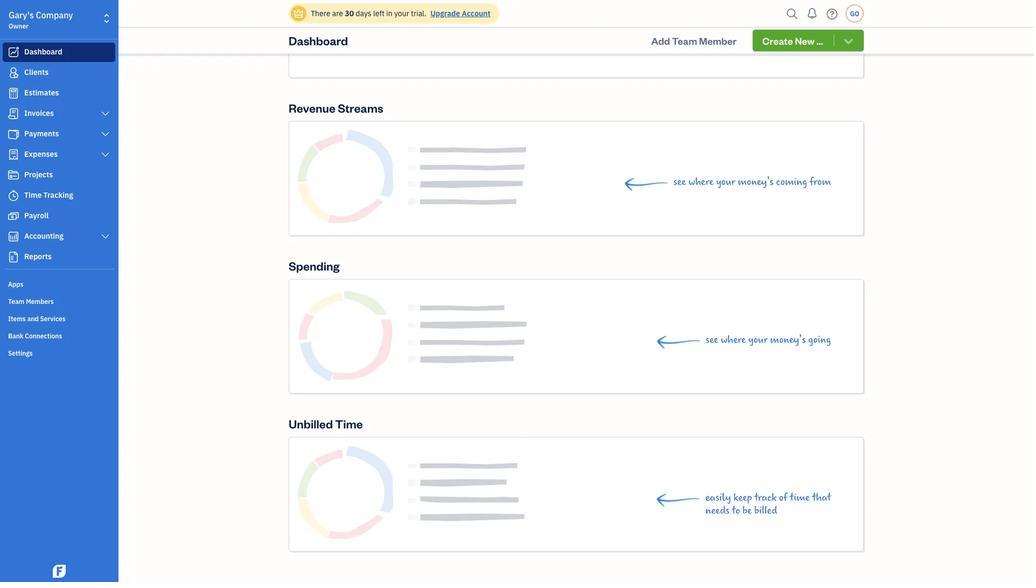 Task type: describe. For each thing, give the bounding box(es) containing it.
upgrade account link
[[429, 8, 491, 18]]

…
[[817, 34, 824, 47]]

easily
[[706, 492, 732, 504]]

days
[[356, 8, 372, 18]]

create
[[763, 34, 794, 47]]

chart image
[[7, 231, 20, 242]]

company
[[36, 9, 73, 21]]

chevron large down image for expenses
[[101, 150, 110, 159]]

your for see where your money's going
[[749, 334, 768, 346]]

main element
[[0, 0, 146, 582]]

money's for coming
[[738, 176, 774, 188]]

client image
[[7, 67, 20, 78]]

add team member
[[652, 34, 737, 47]]

clients
[[24, 67, 49, 77]]

connections
[[25, 331, 62, 340]]

items and services link
[[3, 310, 115, 326]]

of
[[780, 492, 788, 504]]

time tracking link
[[3, 186, 115, 205]]

chevrondown image
[[843, 35, 855, 46]]

time
[[791, 492, 810, 504]]

gary's
[[9, 9, 34, 21]]

where for see where your money's going
[[721, 334, 746, 346]]

chevron large down image for invoices
[[101, 109, 110, 118]]

account
[[462, 8, 491, 18]]

that
[[813, 492, 832, 504]]

money image
[[7, 211, 20, 222]]

are
[[332, 8, 343, 18]]

invoice image
[[7, 108, 20, 119]]

from
[[810, 176, 832, 188]]

payroll
[[24, 210, 49, 220]]

go
[[851, 9, 860, 18]]

project image
[[7, 170, 20, 181]]

time tracking
[[24, 190, 73, 200]]

bank
[[8, 331, 23, 340]]

crown image
[[293, 8, 305, 19]]

chevron large down image for payments
[[101, 130, 110, 139]]

reports
[[24, 251, 52, 261]]

gary's company owner
[[9, 9, 73, 30]]

team members link
[[3, 293, 115, 309]]

member
[[700, 34, 737, 47]]

services
[[40, 314, 66, 323]]

estimates
[[24, 88, 59, 98]]

accounting link
[[3, 227, 115, 246]]

add
[[652, 34, 671, 47]]

to
[[733, 505, 741, 517]]

go to help image
[[824, 6, 841, 22]]

apps link
[[3, 275, 115, 292]]

needs
[[706, 505, 730, 517]]

apps
[[8, 280, 23, 288]]

dashboard image
[[7, 47, 20, 58]]

team inside button
[[673, 34, 698, 47]]



Task type: vqa. For each thing, say whether or not it's contained in the screenshot.
top chevron large down image
yes



Task type: locate. For each thing, give the bounding box(es) containing it.
1 vertical spatial money's
[[771, 334, 806, 346]]

expense image
[[7, 149, 20, 160]]

bank connections
[[8, 331, 62, 340]]

coming
[[777, 176, 808, 188]]

1 vertical spatial where
[[721, 334, 746, 346]]

see for see where your money's going
[[706, 334, 719, 346]]

1 horizontal spatial dashboard
[[289, 33, 348, 48]]

revenue
[[289, 100, 336, 116]]

payments
[[24, 129, 59, 139]]

1 horizontal spatial see
[[706, 334, 719, 346]]

0 vertical spatial team
[[673, 34, 698, 47]]

1 vertical spatial your
[[717, 176, 736, 188]]

chevron large down image up projects link
[[101, 150, 110, 159]]

upgrade
[[431, 8, 460, 18]]

0 vertical spatial where
[[689, 176, 714, 188]]

money's for going
[[771, 334, 806, 346]]

chevron large down image inside expenses link
[[101, 150, 110, 159]]

your
[[395, 8, 410, 18], [717, 176, 736, 188], [749, 334, 768, 346]]

chevron large down image down estimates link in the left of the page
[[101, 109, 110, 118]]

chevron large down image
[[101, 109, 110, 118], [101, 130, 110, 139], [101, 150, 110, 159], [101, 232, 110, 241]]

items and services
[[8, 314, 66, 323]]

money's left "going"
[[771, 334, 806, 346]]

unbilled
[[289, 416, 333, 432]]

where for see where your money's coming from
[[689, 176, 714, 188]]

team inside main element
[[8, 297, 24, 306]]

settings
[[8, 349, 33, 357]]

30
[[345, 8, 354, 18]]

track
[[755, 492, 777, 504]]

timer image
[[7, 190, 20, 201]]

see
[[674, 176, 687, 188], [706, 334, 719, 346]]

0 vertical spatial your
[[395, 8, 410, 18]]

see for see where your money's coming from
[[674, 176, 687, 188]]

2 chevron large down image from the top
[[101, 130, 110, 139]]

easily keep track of time that needs to be billed
[[706, 492, 832, 517]]

time right the "unbilled"
[[335, 416, 363, 432]]

projects
[[24, 170, 53, 179]]

revenue streams
[[289, 100, 384, 116]]

there are 30 days left in your trial. upgrade account
[[311, 8, 491, 18]]

freshbooks image
[[51, 565, 68, 578]]

time
[[24, 190, 42, 200], [335, 416, 363, 432]]

2 vertical spatial your
[[749, 334, 768, 346]]

search image
[[784, 6, 801, 22]]

chevron large down image inside accounting link
[[101, 232, 110, 241]]

0 horizontal spatial where
[[689, 176, 714, 188]]

payroll link
[[3, 206, 115, 226]]

your for see where your money's coming from
[[717, 176, 736, 188]]

chevron large down image up expenses link
[[101, 130, 110, 139]]

notifications image
[[804, 3, 821, 24]]

see where your money's going
[[706, 334, 832, 346]]

money's
[[738, 176, 774, 188], [771, 334, 806, 346]]

team
[[673, 34, 698, 47], [8, 297, 24, 306]]

accounting
[[24, 231, 64, 241]]

invoices
[[24, 108, 54, 118]]

and
[[27, 314, 39, 323]]

0 horizontal spatial your
[[395, 8, 410, 18]]

clients link
[[3, 63, 115, 82]]

go button
[[846, 4, 865, 23]]

1 horizontal spatial your
[[717, 176, 736, 188]]

going
[[809, 334, 832, 346]]

expenses
[[24, 149, 58, 159]]

payment image
[[7, 129, 20, 140]]

spending
[[289, 258, 340, 274]]

dashboard down there
[[289, 33, 348, 48]]

2 horizontal spatial your
[[749, 334, 768, 346]]

items
[[8, 314, 26, 323]]

be
[[743, 505, 752, 517]]

1 horizontal spatial time
[[335, 416, 363, 432]]

trial.
[[411, 8, 427, 18]]

create new … button
[[753, 30, 865, 51]]

time right "timer" "icon"
[[24, 190, 42, 200]]

left
[[373, 8, 385, 18]]

dashboard
[[289, 33, 348, 48], [24, 47, 62, 57]]

payments link
[[3, 125, 115, 144]]

estimates link
[[3, 84, 115, 103]]

unbilled time
[[289, 416, 363, 432]]

expenses link
[[3, 145, 115, 164]]

dashboard link
[[3, 43, 115, 62]]

estimate image
[[7, 88, 20, 99]]

chevron large down image down payroll link
[[101, 232, 110, 241]]

in
[[387, 8, 393, 18]]

projects link
[[3, 165, 115, 185]]

dashboard up 'clients'
[[24, 47, 62, 57]]

0 vertical spatial time
[[24, 190, 42, 200]]

owner
[[9, 22, 28, 30]]

1 horizontal spatial team
[[673, 34, 698, 47]]

1 horizontal spatial where
[[721, 334, 746, 346]]

chevron large down image inside invoices link
[[101, 109, 110, 118]]

time inside main element
[[24, 190, 42, 200]]

chevron large down image for accounting
[[101, 232, 110, 241]]

reports link
[[3, 247, 115, 267]]

invoices link
[[3, 104, 115, 123]]

bank connections link
[[3, 327, 115, 343]]

team down apps at the top
[[8, 297, 24, 306]]

settings link
[[3, 344, 115, 361]]

new
[[796, 34, 815, 47]]

0 vertical spatial money's
[[738, 176, 774, 188]]

billed
[[755, 505, 778, 517]]

0 horizontal spatial team
[[8, 297, 24, 306]]

0 horizontal spatial time
[[24, 190, 42, 200]]

dashboard inside main element
[[24, 47, 62, 57]]

1 vertical spatial time
[[335, 416, 363, 432]]

0 horizontal spatial dashboard
[[24, 47, 62, 57]]

0 horizontal spatial see
[[674, 176, 687, 188]]

team right 'add'
[[673, 34, 698, 47]]

members
[[26, 297, 54, 306]]

money's left coming
[[738, 176, 774, 188]]

see where your money's coming from
[[674, 176, 832, 188]]

streams
[[338, 100, 384, 116]]

there
[[311, 8, 331, 18]]

0 vertical spatial see
[[674, 176, 687, 188]]

1 vertical spatial see
[[706, 334, 719, 346]]

team members
[[8, 297, 54, 306]]

1 chevron large down image from the top
[[101, 109, 110, 118]]

where
[[689, 176, 714, 188], [721, 334, 746, 346]]

1 vertical spatial team
[[8, 297, 24, 306]]

report image
[[7, 252, 20, 262]]

tracking
[[43, 190, 73, 200]]

create new …
[[763, 34, 824, 47]]

add team member button
[[642, 30, 747, 51]]

4 chevron large down image from the top
[[101, 232, 110, 241]]

3 chevron large down image from the top
[[101, 150, 110, 159]]

keep
[[734, 492, 753, 504]]



